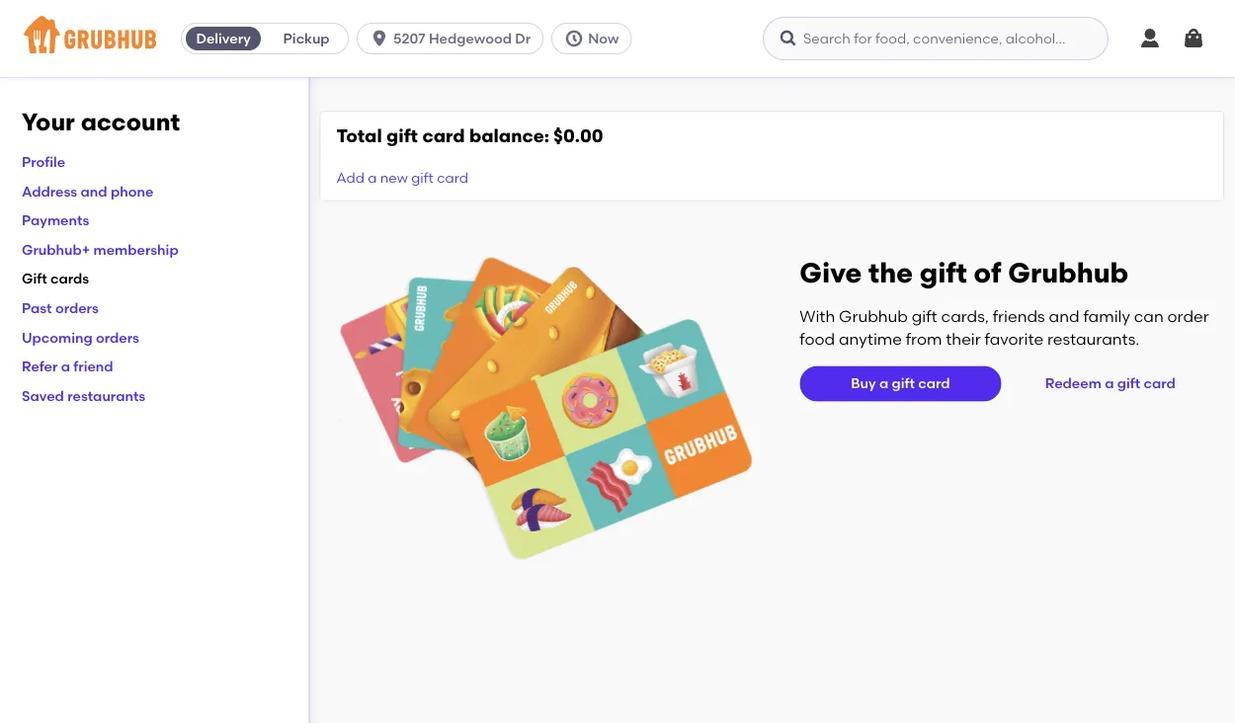 Task type: vqa. For each thing, say whether or not it's contained in the screenshot.
"gift" within buy a gift card link
yes



Task type: locate. For each thing, give the bounding box(es) containing it.
refer
[[22, 358, 58, 375]]

5207 hedgewood dr
[[394, 30, 531, 47]]

a right redeem on the right of page
[[1105, 375, 1115, 392]]

grubhub+
[[22, 241, 90, 258]]

0 vertical spatial grubhub
[[1009, 256, 1129, 289]]

refer a friend link
[[22, 358, 113, 375]]

order
[[1168, 307, 1210, 326]]

and
[[81, 183, 107, 200], [1049, 307, 1080, 326]]

5207
[[394, 30, 426, 47]]

give the gift of grubhub
[[800, 256, 1129, 289]]

orders up friend
[[96, 329, 139, 346]]

saved
[[22, 388, 64, 404]]

upcoming orders
[[22, 329, 139, 346]]

grubhub up anytime
[[839, 307, 909, 326]]

orders for past orders
[[55, 300, 99, 317]]

buy a gift card
[[851, 375, 951, 392]]

redeem a gift card button
[[1038, 366, 1184, 402]]

their
[[946, 329, 981, 349]]

with
[[800, 307, 836, 326]]

cards
[[50, 270, 89, 287]]

0 vertical spatial orders
[[55, 300, 99, 317]]

a
[[368, 170, 377, 187], [61, 358, 70, 375], [880, 375, 889, 392], [1105, 375, 1115, 392]]

a right the refer on the left
[[61, 358, 70, 375]]

total gift card balance: $0.00
[[337, 125, 604, 147]]

cards,
[[942, 307, 990, 326]]

saved restaurants
[[22, 388, 146, 404]]

a for buy
[[880, 375, 889, 392]]

5207 hedgewood dr button
[[357, 23, 552, 54]]

gift
[[387, 125, 418, 147], [412, 170, 434, 187], [920, 256, 968, 289], [912, 307, 938, 326], [892, 375, 915, 392], [1118, 375, 1141, 392]]

payments
[[22, 212, 89, 229]]

membership
[[93, 241, 179, 258]]

redeem a gift card
[[1046, 375, 1176, 392]]

gift right redeem on the right of page
[[1118, 375, 1141, 392]]

friends
[[993, 307, 1046, 326]]

card
[[423, 125, 465, 147], [437, 170, 469, 187], [919, 375, 951, 392], [1144, 375, 1176, 392]]

1 vertical spatial orders
[[96, 329, 139, 346]]

1 vertical spatial grubhub
[[839, 307, 909, 326]]

card inside button
[[1144, 375, 1176, 392]]

total
[[337, 125, 382, 147]]

0 vertical spatial and
[[81, 183, 107, 200]]

grubhub
[[1009, 256, 1129, 289], [839, 307, 909, 326]]

orders up upcoming orders link
[[55, 300, 99, 317]]

gift cards
[[22, 270, 89, 287]]

now
[[588, 30, 619, 47]]

1 vertical spatial and
[[1049, 307, 1080, 326]]

gift inside button
[[1118, 375, 1141, 392]]

now button
[[552, 23, 640, 54]]

refer a friend
[[22, 358, 113, 375]]

card up the add a new gift card
[[423, 125, 465, 147]]

pickup
[[283, 30, 330, 47]]

food
[[800, 329, 835, 349]]

your
[[22, 108, 75, 136]]

and left phone
[[81, 183, 107, 200]]

gift inside the with grubhub gift cards, friends and family can order food anytime from their favorite restaurants.
[[912, 307, 938, 326]]

buy a gift card link
[[800, 366, 1002, 402]]

1 horizontal spatial grubhub
[[1009, 256, 1129, 289]]

gift right buy
[[892, 375, 915, 392]]

gift card image
[[341, 256, 753, 563]]

a left new
[[368, 170, 377, 187]]

family
[[1084, 307, 1131, 326]]

gift for give the gift of grubhub
[[920, 256, 968, 289]]

grubhub up family
[[1009, 256, 1129, 289]]

card down total gift card balance: $0.00 on the left
[[437, 170, 469, 187]]

a right buy
[[880, 375, 889, 392]]

gift for buy a gift card
[[892, 375, 915, 392]]

give
[[800, 256, 862, 289]]

1 horizontal spatial and
[[1049, 307, 1080, 326]]

orders for upcoming orders
[[96, 329, 139, 346]]

orders
[[55, 300, 99, 317], [96, 329, 139, 346]]

gift for redeem a gift card
[[1118, 375, 1141, 392]]

friend
[[73, 358, 113, 375]]

saved restaurants link
[[22, 388, 146, 404]]

phone
[[111, 183, 154, 200]]

gift left of
[[920, 256, 968, 289]]

gift for with grubhub gift cards, friends and family can order food anytime from their favorite restaurants.
[[912, 307, 938, 326]]

0 horizontal spatial grubhub
[[839, 307, 909, 326]]

a inside button
[[1105, 375, 1115, 392]]

svg image
[[1139, 27, 1163, 50], [1182, 27, 1206, 50], [370, 29, 390, 48], [779, 29, 799, 48]]

past orders
[[22, 300, 99, 317]]

gift up from on the top of page
[[912, 307, 938, 326]]

anytime
[[839, 329, 903, 349]]

upcoming
[[22, 329, 93, 346]]

card down can
[[1144, 375, 1176, 392]]

payments link
[[22, 212, 89, 229]]

past orders link
[[22, 300, 99, 317]]

and up restaurants.
[[1049, 307, 1080, 326]]

buy
[[851, 375, 877, 392]]



Task type: describe. For each thing, give the bounding box(es) containing it.
grubhub+ membership
[[22, 241, 179, 258]]

can
[[1135, 307, 1164, 326]]

gift right new
[[412, 170, 434, 187]]

profile
[[22, 153, 65, 170]]

add a new gift card
[[337, 170, 469, 187]]

past
[[22, 300, 52, 317]]

card down from on the top of page
[[919, 375, 951, 392]]

svg image
[[565, 29, 584, 48]]

main navigation navigation
[[0, 0, 1236, 77]]

balance:
[[470, 125, 550, 147]]

add
[[337, 170, 365, 187]]

address and phone
[[22, 183, 154, 200]]

address
[[22, 183, 77, 200]]

with grubhub gift cards, friends and family can order food anytime from their favorite restaurants.
[[800, 307, 1210, 349]]

from
[[906, 329, 943, 349]]

grubhub inside the with grubhub gift cards, friends and family can order food anytime from their favorite restaurants.
[[839, 307, 909, 326]]

$0.00
[[554, 125, 604, 147]]

grubhub+ membership link
[[22, 241, 179, 258]]

and inside the with grubhub gift cards, friends and family can order food anytime from their favorite restaurants.
[[1049, 307, 1080, 326]]

address and phone link
[[22, 183, 154, 200]]

upcoming orders link
[[22, 329, 139, 346]]

gift
[[22, 270, 47, 287]]

Search for food, convenience, alcohol... search field
[[763, 17, 1109, 60]]

svg image inside 5207 hedgewood dr button
[[370, 29, 390, 48]]

restaurants.
[[1048, 329, 1140, 349]]

new
[[380, 170, 408, 187]]

delivery
[[196, 30, 251, 47]]

delivery button
[[182, 23, 265, 54]]

the
[[869, 256, 914, 289]]

dr
[[515, 30, 531, 47]]

a for refer
[[61, 358, 70, 375]]

restaurants
[[67, 388, 146, 404]]

0 horizontal spatial and
[[81, 183, 107, 200]]

account
[[81, 108, 180, 136]]

pickup button
[[265, 23, 348, 54]]

of
[[974, 256, 1002, 289]]

hedgewood
[[429, 30, 512, 47]]

gift up the add a new gift card
[[387, 125, 418, 147]]

favorite
[[985, 329, 1044, 349]]

your account
[[22, 108, 180, 136]]

profile link
[[22, 153, 65, 170]]

a for redeem
[[1105, 375, 1115, 392]]

redeem
[[1046, 375, 1102, 392]]

a for add
[[368, 170, 377, 187]]

gift cards link
[[22, 270, 89, 287]]



